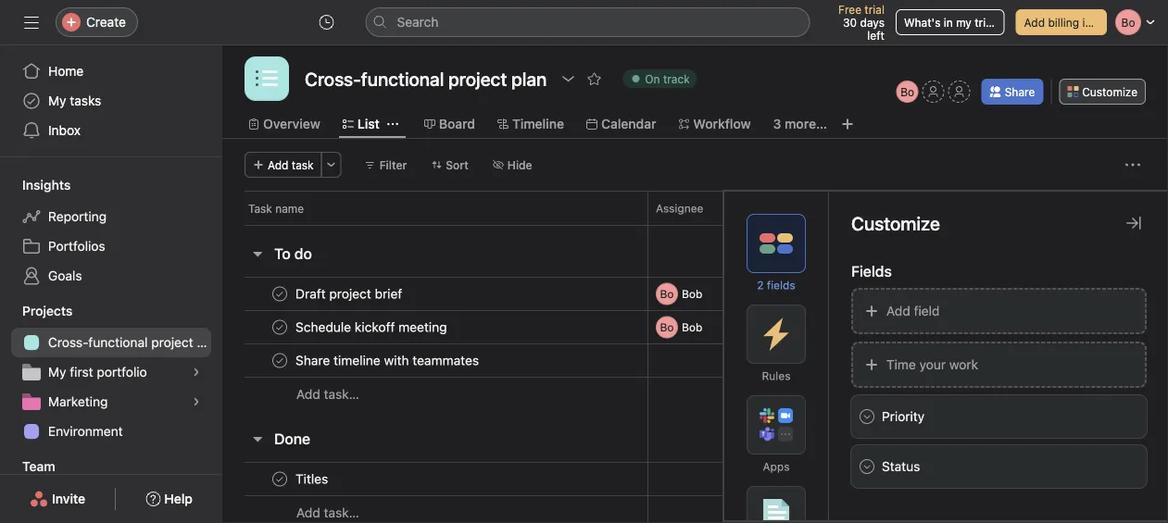Task type: locate. For each thing, give the bounding box(es) containing it.
26 right today
[[833, 288, 847, 301]]

– right today
[[801, 288, 808, 301]]

add task… row down apps
[[222, 496, 1169, 524]]

customize down info
[[1083, 85, 1138, 98]]

2 completed checkbox from the top
[[269, 469, 291, 491]]

1 vertical spatial 30
[[815, 355, 829, 368]]

bob for today
[[682, 288, 703, 301]]

Draft project brief text field
[[292, 285, 408, 304]]

completed image inside schedule kickoff meeting cell
[[269, 317, 291, 339]]

completed checkbox inside titles cell
[[269, 469, 291, 491]]

priority field for draft project brief cell
[[988, 277, 1099, 311]]

2 vertical spatial completed image
[[269, 469, 291, 491]]

26 up rules
[[789, 355, 803, 368]]

priority field for titles cell
[[988, 463, 1099, 497]]

see details, marketing image
[[191, 397, 202, 408]]

hide
[[508, 159, 533, 171]]

add left billing
[[1025, 16, 1046, 29]]

calendar link
[[587, 114, 657, 134]]

completed image
[[269, 283, 291, 305], [269, 317, 291, 339], [269, 469, 291, 491]]

30 down oct 25 – 27
[[815, 355, 829, 368]]

add task… up done button
[[297, 387, 360, 402]]

27
[[815, 321, 828, 334], [789, 473, 802, 486]]

due date
[[767, 202, 814, 215]]

add up done
[[297, 387, 321, 402]]

0 horizontal spatial 26
[[789, 355, 803, 368]]

oct for oct 27
[[767, 473, 786, 486]]

1 my from the top
[[48, 93, 66, 108]]

1 vertical spatial add task…
[[297, 506, 360, 521]]

2 add task… from the top
[[297, 506, 360, 521]]

completed image
[[269, 350, 291, 372]]

time
[[887, 357, 917, 373]]

task… down share timeline with teammates text box at the left
[[324, 387, 360, 402]]

2 completed image from the top
[[269, 317, 291, 339]]

1 vertical spatial 26
[[789, 355, 803, 368]]

add task…
[[297, 387, 360, 402], [297, 506, 360, 521]]

create
[[86, 14, 126, 30]]

completed image left titles 'text box'
[[269, 469, 291, 491]]

completed checkbox down to
[[269, 283, 291, 305]]

my tasks link
[[11, 86, 211, 116]]

1 horizontal spatial 26
[[833, 288, 847, 301]]

filter
[[380, 159, 407, 171]]

Completed checkbox
[[269, 317, 291, 339], [269, 350, 291, 372]]

oct 26 – 30
[[767, 355, 829, 368]]

completed checkbox inside schedule kickoff meeting cell
[[269, 317, 291, 339]]

task… inside header done tree grid
[[324, 506, 360, 521]]

on track
[[645, 72, 690, 85]]

0 vertical spatial add task…
[[297, 387, 360, 402]]

share
[[1006, 85, 1036, 98]]

first
[[70, 365, 93, 380]]

projects
[[22, 304, 73, 319]]

0 vertical spatial 27
[[815, 321, 828, 334]]

0 vertical spatial completed checkbox
[[269, 317, 291, 339]]

bob for oct
[[682, 321, 703, 334]]

2 my from the top
[[48, 365, 66, 380]]

oct
[[811, 288, 830, 301], [767, 321, 786, 334], [767, 355, 786, 368], [767, 473, 786, 486]]

task
[[292, 159, 314, 171]]

1 vertical spatial bo
[[660, 288, 674, 301]]

left
[[868, 29, 885, 42]]

what's in my trial? button
[[896, 9, 1005, 35]]

0 vertical spatial 30
[[844, 16, 858, 29]]

list image
[[256, 68, 278, 90]]

done button
[[274, 423, 311, 456]]

1 add task… button from the top
[[297, 385, 360, 405]]

my inside global element
[[48, 93, 66, 108]]

cross-functional project plan link
[[11, 328, 222, 358]]

completed image up completed icon
[[269, 317, 291, 339]]

status up close details icon
[[1107, 202, 1140, 215]]

task…
[[324, 387, 360, 402], [324, 506, 360, 521]]

bob
[[682, 288, 703, 301], [682, 321, 703, 334]]

time your work
[[887, 357, 979, 373]]

– inside row
[[806, 355, 812, 368]]

1 vertical spatial 27
[[789, 473, 802, 486]]

name
[[275, 202, 304, 215]]

2 completed checkbox from the top
[[269, 350, 291, 372]]

0 vertical spatial add task… button
[[297, 385, 360, 405]]

0 vertical spatial status
[[1107, 202, 1140, 215]]

1 bob from the top
[[682, 288, 703, 301]]

sort button
[[423, 152, 477, 178]]

0 horizontal spatial 27
[[789, 473, 802, 486]]

None text field
[[300, 62, 552, 95]]

on track button
[[615, 66, 706, 92]]

1 vertical spatial bob
[[682, 321, 703, 334]]

1 vertical spatial my
[[48, 365, 66, 380]]

task
[[248, 202, 272, 215]]

1 completed image from the top
[[269, 283, 291, 305]]

completed image inside draft project brief cell
[[269, 283, 291, 305]]

completed checkbox for draft project brief text box
[[269, 283, 291, 305]]

customize
[[1083, 85, 1138, 98], [852, 212, 941, 234]]

task… down titles 'text box'
[[324, 506, 360, 521]]

status
[[1107, 202, 1140, 215], [883, 459, 921, 475]]

add task… row
[[222, 377, 1169, 412], [222, 496, 1169, 524]]

hide sidebar image
[[24, 15, 39, 30]]

1 vertical spatial add task… row
[[222, 496, 1169, 524]]

2 vertical spatial –
[[806, 355, 812, 368]]

1 vertical spatial completed checkbox
[[269, 469, 291, 491]]

0 vertical spatial customize
[[1083, 85, 1138, 98]]

status field for share timeline with teammates cell
[[1099, 344, 1169, 378]]

my
[[48, 93, 66, 108], [48, 365, 66, 380]]

bo for oct 25 – 27
[[660, 321, 674, 334]]

my inside projects element
[[48, 365, 66, 380]]

date
[[791, 202, 814, 215]]

row
[[222, 191, 1169, 225], [245, 224, 1169, 226], [222, 276, 1169, 313], [222, 309, 1169, 346], [222, 343, 1169, 380]]

bo for today – oct 26
[[660, 288, 674, 301]]

days
[[861, 16, 885, 29]]

add down titles 'text box'
[[297, 506, 321, 521]]

1 task… from the top
[[324, 387, 360, 402]]

0 vertical spatial bo
[[901, 85, 915, 98]]

add field
[[887, 304, 940, 319]]

marketing
[[48, 394, 108, 410]]

0 vertical spatial completed checkbox
[[269, 283, 291, 305]]

header to do tree grid
[[222, 276, 1169, 412]]

2 add task… button from the top
[[297, 503, 360, 524]]

completed checkbox inside draft project brief cell
[[269, 283, 291, 305]]

0 vertical spatial add task… row
[[222, 377, 1169, 412]]

insights
[[22, 178, 71, 193]]

3 more…
[[774, 116, 828, 132]]

1 add task… row from the top
[[222, 377, 1169, 412]]

plan
[[197, 335, 222, 350]]

completed image inside titles cell
[[269, 469, 291, 491]]

insights element
[[0, 169, 222, 295]]

completed checkbox up completed icon
[[269, 317, 291, 339]]

goals
[[48, 268, 82, 284]]

completed image down to
[[269, 283, 291, 305]]

completed checkbox inside share timeline with teammates 'cell'
[[269, 350, 291, 372]]

2 add task… row from the top
[[222, 496, 1169, 524]]

billing
[[1049, 16, 1080, 29]]

list
[[358, 116, 380, 132]]

workflow
[[694, 116, 751, 132]]

0 horizontal spatial 30
[[815, 355, 829, 368]]

completed image for today – oct 26
[[269, 283, 291, 305]]

1 vertical spatial completed image
[[269, 317, 291, 339]]

oct inside header done tree grid
[[767, 473, 786, 486]]

Completed checkbox
[[269, 283, 291, 305], [269, 469, 291, 491]]

row containing task name
[[222, 191, 1169, 225]]

add task… row up oct 27 row
[[222, 377, 1169, 412]]

add task… button up done button
[[297, 385, 360, 405]]

header done tree grid
[[222, 461, 1169, 524]]

30
[[844, 16, 858, 29], [815, 355, 829, 368]]

add a task to this section image
[[322, 247, 336, 261]]

1 horizontal spatial status
[[1107, 202, 1140, 215]]

add left "task"
[[268, 159, 289, 171]]

26
[[833, 288, 847, 301], [789, 355, 803, 368]]

1 vertical spatial –
[[805, 321, 812, 334]]

1 horizontal spatial 30
[[844, 16, 858, 29]]

–
[[801, 288, 808, 301], [805, 321, 812, 334], [806, 355, 812, 368]]

2 task… from the top
[[324, 506, 360, 521]]

3
[[774, 116, 782, 132]]

2 bob from the top
[[682, 321, 703, 334]]

1 completed checkbox from the top
[[269, 283, 291, 305]]

Titles text field
[[292, 470, 334, 489]]

0 vertical spatial task…
[[324, 387, 360, 402]]

0 vertical spatial my
[[48, 93, 66, 108]]

1 horizontal spatial customize
[[1083, 85, 1138, 98]]

portfolio
[[97, 365, 147, 380]]

status down priority
[[883, 459, 921, 475]]

1 add task… from the top
[[297, 387, 360, 402]]

1 completed checkbox from the top
[[269, 317, 291, 339]]

task… for 'add task…' button inside header done tree grid
[[324, 506, 360, 521]]

1 vertical spatial completed checkbox
[[269, 350, 291, 372]]

workflow link
[[679, 114, 751, 134]]

0 vertical spatial completed image
[[269, 283, 291, 305]]

add task… button down titles 'text box'
[[297, 503, 360, 524]]

2 vertical spatial bo
[[660, 321, 674, 334]]

1 horizontal spatial 27
[[815, 321, 828, 334]]

team button
[[0, 456, 55, 478]]

home
[[48, 63, 84, 79]]

more…
[[785, 116, 828, 132]]

customize up fields
[[852, 212, 941, 234]]

30 inside free trial 30 days left
[[844, 16, 858, 29]]

30 inside header to do tree grid
[[815, 355, 829, 368]]

oct 25 – 27
[[767, 321, 828, 334]]

draft project brief cell
[[222, 277, 649, 311]]

completed checkbox left titles 'text box'
[[269, 469, 291, 491]]

bo
[[901, 85, 915, 98], [660, 288, 674, 301], [660, 321, 674, 334]]

0 horizontal spatial customize
[[852, 212, 941, 234]]

sort
[[446, 159, 469, 171]]

1 vertical spatial task…
[[324, 506, 360, 521]]

trial
[[865, 3, 885, 16]]

field
[[915, 304, 940, 319]]

– down oct 25 – 27
[[806, 355, 812, 368]]

1 vertical spatial add task… button
[[297, 503, 360, 524]]

add task… button inside header to do tree grid
[[297, 385, 360, 405]]

add
[[1025, 16, 1046, 29], [268, 159, 289, 171], [887, 304, 911, 319], [297, 387, 321, 402], [297, 506, 321, 521]]

add to starred image
[[587, 71, 602, 86]]

status field for draft project brief cell
[[1099, 277, 1169, 311]]

– right 25
[[805, 321, 812, 334]]

task… inside header to do tree grid
[[324, 387, 360, 402]]

3 more… button
[[774, 114, 828, 134]]

task… for 'add task…' button inside the header to do tree grid
[[324, 387, 360, 402]]

share timeline with teammates cell
[[222, 344, 649, 378]]

30 left days
[[844, 16, 858, 29]]

3 completed image from the top
[[269, 469, 291, 491]]

1 vertical spatial status
[[883, 459, 921, 475]]

help
[[164, 492, 193, 507]]

completed image for oct 25 – 27
[[269, 317, 291, 339]]

add task… down titles 'text box'
[[297, 506, 360, 521]]

oct 27 row
[[222, 461, 1169, 498]]

0 vertical spatial bob
[[682, 288, 703, 301]]

my left the tasks
[[48, 93, 66, 108]]

add billing info
[[1025, 16, 1103, 29]]

my left the first
[[48, 365, 66, 380]]

completed checkbox right plan
[[269, 350, 291, 372]]



Task type: describe. For each thing, give the bounding box(es) containing it.
status field for titles cell
[[1099, 463, 1169, 497]]

add task
[[268, 159, 314, 171]]

add left field at bottom
[[887, 304, 911, 319]]

calendar
[[602, 116, 657, 132]]

add task… inside header to do tree grid
[[297, 387, 360, 402]]

environment
[[48, 424, 123, 439]]

my first portfolio link
[[11, 358, 211, 387]]

27 inside header to do tree grid
[[815, 321, 828, 334]]

completed checkbox for titles 'text box'
[[269, 469, 291, 491]]

invite button
[[18, 483, 97, 516]]

1 vertical spatial customize
[[852, 212, 941, 234]]

functional
[[88, 335, 148, 350]]

add field button
[[852, 288, 1148, 335]]

do
[[295, 245, 312, 263]]

completed checkbox for oct 25
[[269, 317, 291, 339]]

inbox
[[48, 123, 81, 138]]

track
[[664, 72, 690, 85]]

global element
[[0, 45, 222, 157]]

tab actions image
[[387, 119, 398, 130]]

assignee
[[656, 202, 704, 215]]

filter button
[[357, 152, 416, 178]]

done
[[274, 431, 311, 448]]

more actions image
[[1126, 158, 1141, 172]]

customize button
[[1060, 79, 1147, 105]]

my
[[957, 16, 972, 29]]

board
[[439, 116, 476, 132]]

help button
[[134, 483, 205, 516]]

status field for schedule kickoff meeting cell
[[1099, 311, 1169, 345]]

priority field for share timeline with teammates cell
[[988, 344, 1099, 378]]

row containing oct 26
[[222, 343, 1169, 380]]

goals link
[[11, 261, 211, 291]]

26 inside row
[[789, 355, 803, 368]]

list link
[[343, 114, 380, 134]]

add task button
[[245, 152, 322, 178]]

titles cell
[[222, 463, 649, 497]]

oct for oct 26 – 30
[[767, 355, 786, 368]]

more actions image
[[326, 159, 337, 171]]

add task… button inside header done tree grid
[[297, 503, 360, 524]]

due
[[767, 202, 788, 215]]

search
[[397, 14, 439, 30]]

oct for oct 25 – 27
[[767, 321, 786, 334]]

free trial 30 days left
[[839, 3, 885, 42]]

2 fields
[[758, 279, 796, 292]]

– for oct 25
[[805, 321, 812, 334]]

team
[[22, 459, 55, 475]]

bo inside the bo button
[[901, 85, 915, 98]]

schedule kickoff meeting cell
[[222, 311, 649, 345]]

priority
[[883, 409, 925, 425]]

hide button
[[485, 152, 541, 178]]

search list box
[[366, 7, 811, 37]]

cross-
[[48, 335, 88, 350]]

environment link
[[11, 417, 211, 447]]

0 vertical spatial 26
[[833, 288, 847, 301]]

collaborators
[[877, 202, 948, 215]]

portfolios
[[48, 239, 105, 254]]

add tab image
[[841, 117, 856, 132]]

my tasks
[[48, 93, 101, 108]]

overview link
[[248, 114, 321, 134]]

insights button
[[0, 176, 71, 195]]

tasks
[[70, 93, 101, 108]]

invite
[[52, 492, 85, 507]]

projects button
[[0, 302, 73, 321]]

search button
[[366, 7, 811, 37]]

close details image
[[1127, 216, 1142, 231]]

Share timeline with teammates text field
[[292, 352, 485, 370]]

25
[[789, 321, 802, 334]]

rules
[[762, 370, 791, 383]]

show options image
[[561, 71, 576, 86]]

add billing info button
[[1017, 9, 1108, 35]]

my for my first portfolio
[[48, 365, 66, 380]]

cross-functional project plan
[[48, 335, 222, 350]]

today
[[767, 288, 798, 301]]

today – oct 26
[[767, 288, 847, 301]]

what's in my trial?
[[905, 16, 1001, 29]]

status inside row
[[1107, 202, 1140, 215]]

collapse task list for this section image
[[250, 432, 265, 447]]

my first portfolio
[[48, 365, 147, 380]]

add inside header to do tree grid
[[297, 387, 321, 402]]

collapse task list for this section image
[[250, 247, 265, 261]]

fields
[[767, 279, 796, 292]]

timeline link
[[498, 114, 565, 134]]

timeline
[[513, 116, 565, 132]]

completed checkbox for oct 26
[[269, 350, 291, 372]]

2
[[758, 279, 764, 292]]

board link
[[424, 114, 476, 134]]

work
[[950, 357, 979, 373]]

see details, my first portfolio image
[[191, 367, 202, 378]]

Schedule kickoff meeting text field
[[292, 318, 453, 337]]

my for my tasks
[[48, 93, 66, 108]]

reporting link
[[11, 202, 211, 232]]

trial?
[[975, 16, 1001, 29]]

portfolios link
[[11, 232, 211, 261]]

to do button
[[274, 237, 312, 271]]

priority field for schedule kickoff meeting cell
[[988, 311, 1099, 345]]

– for oct 26
[[806, 355, 812, 368]]

time your work button
[[852, 342, 1148, 388]]

projects element
[[0, 295, 222, 451]]

share button
[[982, 79, 1044, 105]]

create button
[[56, 7, 138, 37]]

project
[[151, 335, 193, 350]]

apps
[[763, 461, 790, 474]]

marketing link
[[11, 387, 211, 417]]

bo button
[[897, 81, 919, 103]]

add inside header done tree grid
[[297, 506, 321, 521]]

home link
[[11, 57, 211, 86]]

your
[[920, 357, 947, 373]]

inbox link
[[11, 116, 211, 146]]

27 inside oct 27 row
[[789, 473, 802, 486]]

reporting
[[48, 209, 107, 224]]

0 horizontal spatial status
[[883, 459, 921, 475]]

customize inside dropdown button
[[1083, 85, 1138, 98]]

in
[[944, 16, 954, 29]]

fields
[[852, 263, 893, 280]]

on
[[645, 72, 661, 85]]

add task… inside header done tree grid
[[297, 506, 360, 521]]

0 vertical spatial –
[[801, 288, 808, 301]]

to
[[274, 245, 291, 263]]

history image
[[319, 15, 334, 30]]



Task type: vqa. For each thing, say whether or not it's contained in the screenshot.
1:1 corresponding to second junececi7 / ruby 1:1 link from the top of the page
no



